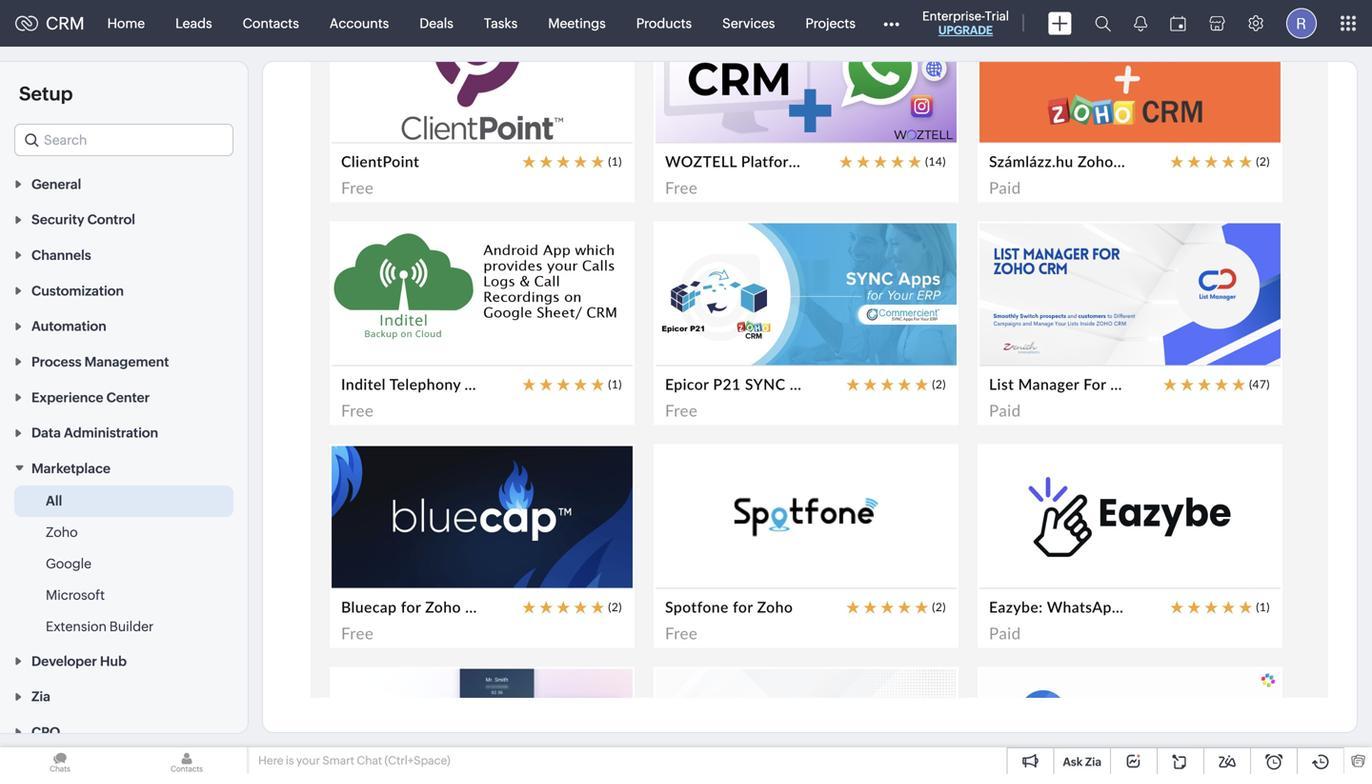 Task type: describe. For each thing, give the bounding box(es) containing it.
tasks
[[484, 16, 518, 31]]

services
[[722, 16, 775, 31]]

services link
[[707, 0, 790, 46]]

channels
[[31, 248, 91, 263]]

here
[[258, 755, 283, 767]]

leads link
[[160, 0, 227, 46]]

create menu image
[[1048, 12, 1072, 35]]

customization button
[[0, 273, 248, 308]]

here is your smart chat (ctrl+space)
[[258, 755, 450, 767]]

marketplace region
[[0, 486, 248, 643]]

security control button
[[0, 201, 248, 237]]

zia inside zia dropdown button
[[31, 690, 50, 705]]

administration
[[64, 426, 158, 441]]

extension builder
[[46, 619, 154, 635]]

extension
[[46, 619, 107, 635]]

meetings
[[548, 16, 606, 31]]

profile element
[[1275, 0, 1328, 46]]

home
[[107, 16, 145, 31]]

process management button
[[0, 344, 248, 379]]

data administration button
[[0, 415, 248, 450]]

signals image
[[1134, 15, 1147, 31]]

zia button
[[0, 679, 248, 714]]

tasks link
[[469, 0, 533, 46]]

developer hub button
[[0, 643, 248, 679]]

builder
[[109, 619, 154, 635]]

search image
[[1095, 15, 1111, 31]]

Search text field
[[15, 125, 232, 155]]

enterprise-trial upgrade
[[922, 9, 1009, 37]]

microsoft
[[46, 588, 105, 603]]

process management
[[31, 354, 169, 370]]

automation button
[[0, 308, 248, 344]]

process
[[31, 354, 82, 370]]

create menu element
[[1037, 0, 1083, 46]]

profile image
[[1286, 8, 1317, 39]]

security
[[31, 212, 84, 227]]

deals link
[[404, 0, 469, 46]]

contacts link
[[227, 0, 314, 46]]

general
[[31, 177, 81, 192]]

all link
[[46, 492, 62, 511]]

security control
[[31, 212, 135, 227]]

hub
[[100, 654, 127, 669]]

crm
[[46, 14, 84, 33]]

projects link
[[790, 0, 871, 46]]

experience center
[[31, 390, 150, 405]]



Task type: locate. For each thing, give the bounding box(es) containing it.
products link
[[621, 0, 707, 46]]

0 vertical spatial zia
[[31, 690, 50, 705]]

marketplace
[[31, 461, 111, 476]]

zia right ask
[[1085, 756, 1101, 769]]

all
[[46, 494, 62, 509]]

cpq button
[[0, 714, 248, 750]]

marketplace button
[[0, 450, 248, 486]]

crm link
[[15, 14, 84, 33]]

upgrade
[[938, 24, 993, 37]]

cpq
[[31, 725, 60, 740]]

meetings link
[[533, 0, 621, 46]]

(ctrl+space)
[[384, 755, 450, 767]]

control
[[87, 212, 135, 227]]

setup
[[19, 83, 73, 105]]

projects
[[805, 16, 856, 31]]

chat
[[357, 755, 382, 767]]

management
[[84, 354, 169, 370]]

search element
[[1083, 0, 1122, 47]]

chats image
[[0, 748, 120, 775]]

is
[[286, 755, 294, 767]]

microsoft link
[[46, 586, 105, 605]]

signals element
[[1122, 0, 1159, 47]]

experience center button
[[0, 379, 248, 415]]

data administration
[[31, 426, 158, 441]]

customization
[[31, 283, 124, 299]]

1 vertical spatial zia
[[1085, 756, 1101, 769]]

ask zia
[[1063, 756, 1101, 769]]

zoho
[[46, 525, 78, 540]]

None field
[[14, 124, 233, 156]]

calendar image
[[1170, 16, 1186, 31]]

automation
[[31, 319, 106, 334]]

smart
[[322, 755, 354, 767]]

0 horizontal spatial zia
[[31, 690, 50, 705]]

channels button
[[0, 237, 248, 273]]

data
[[31, 426, 61, 441]]

google
[[46, 556, 91, 572]]

zia
[[31, 690, 50, 705], [1085, 756, 1101, 769]]

logo image
[[15, 16, 38, 31]]

experience
[[31, 390, 103, 405]]

contacts image
[[127, 748, 247, 775]]

1 horizontal spatial zia
[[1085, 756, 1101, 769]]

home link
[[92, 0, 160, 46]]

ask
[[1063, 756, 1083, 769]]

leads
[[175, 16, 212, 31]]

center
[[106, 390, 150, 405]]

general button
[[0, 166, 248, 201]]

developer hub
[[31, 654, 127, 669]]

accounts
[[330, 16, 389, 31]]

trial
[[985, 9, 1009, 23]]

Other Modules field
[[871, 8, 912, 39]]

zoho link
[[46, 523, 78, 542]]

your
[[296, 755, 320, 767]]

products
[[636, 16, 692, 31]]

zia up "cpq"
[[31, 690, 50, 705]]

developer
[[31, 654, 97, 669]]

contacts
[[243, 16, 299, 31]]

deals
[[420, 16, 453, 31]]

enterprise-
[[922, 9, 985, 23]]

accounts link
[[314, 0, 404, 46]]

google link
[[46, 555, 91, 574]]



Task type: vqa. For each thing, say whether or not it's contained in the screenshot.
the rightmost "text"
no



